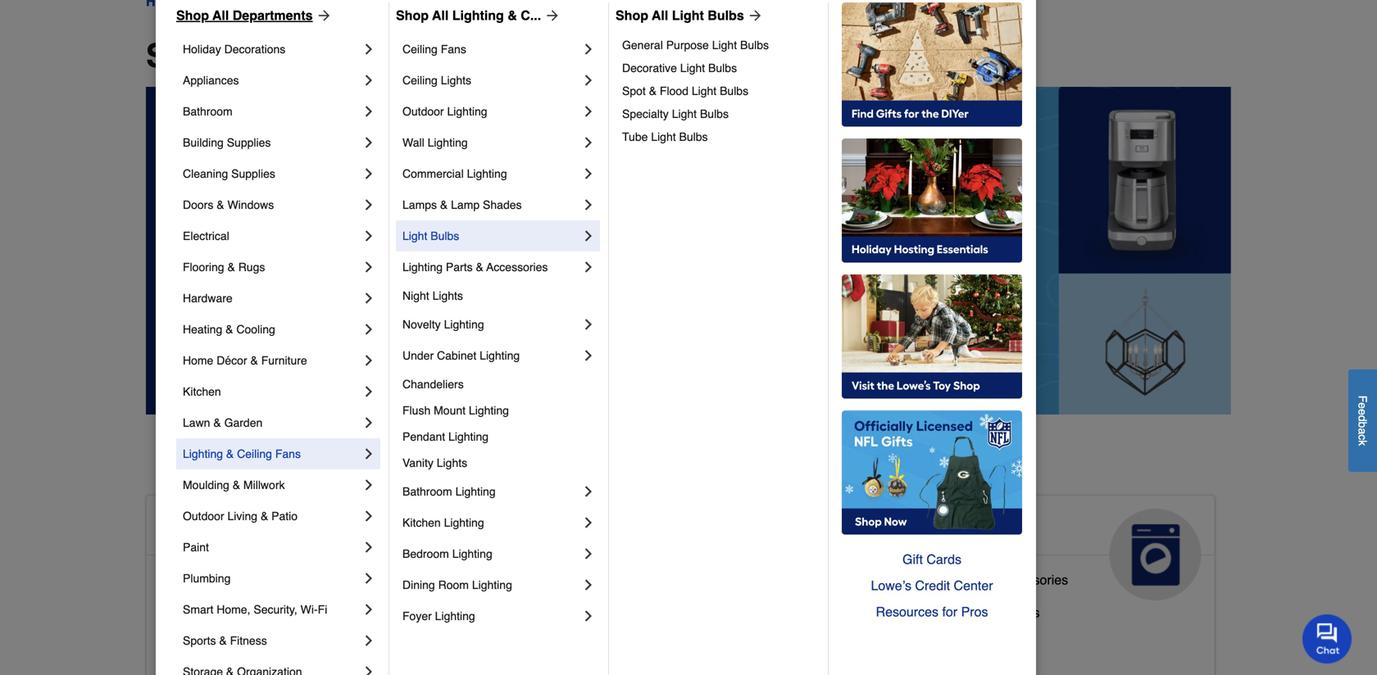 Task type: describe. For each thing, give the bounding box(es) containing it.
under cabinet lighting
[[403, 349, 520, 363]]

lighting up the lamps & lamp shades link
[[467, 167, 507, 180]]

lighting up 'dining room lighting'
[[453, 548, 493, 561]]

chevron right image for sports & fitness
[[361, 633, 377, 650]]

home,
[[217, 604, 251, 617]]

chevron right image for ceiling fans
[[581, 41, 597, 57]]

& left rugs
[[228, 261, 235, 274]]

all for departments
[[213, 8, 229, 23]]

departments for shop all departments
[[287, 37, 488, 75]]

cleaning
[[183, 167, 228, 180]]

chandeliers link
[[403, 372, 597, 398]]

lighting & ceiling fans link
[[183, 439, 361, 470]]

& right entry
[[261, 638, 269, 654]]

moulding & millwork link
[[183, 470, 361, 501]]

smart home, security, wi-fi link
[[183, 595, 361, 626]]

spot
[[623, 84, 646, 98]]

night lights link
[[403, 283, 597, 309]]

doors & windows link
[[183, 189, 361, 221]]

gift cards link
[[842, 547, 1023, 573]]

living
[[228, 510, 258, 523]]

vanity
[[403, 457, 434, 470]]

electrical
[[183, 230, 229, 243]]

chevron right image for hardware
[[361, 290, 377, 307]]

enjoy savings year-round. no matter what you're shopping for, find what you need at a great price. image
[[146, 87, 1232, 415]]

f e e d b a c k
[[1357, 396, 1370, 446]]

appliances image
[[1110, 509, 1202, 601]]

kitchen lighting link
[[403, 508, 581, 539]]

wine
[[963, 606, 993, 621]]

pendant lighting
[[403, 431, 489, 444]]

f
[[1357, 396, 1370, 403]]

outdoor lighting link
[[403, 96, 581, 127]]

bathroom link
[[183, 96, 361, 127]]

commercial
[[403, 167, 464, 180]]

chevron right image for outdoor lighting
[[581, 103, 597, 120]]

all for lighting
[[432, 8, 449, 23]]

shop all departments
[[146, 37, 488, 75]]

chevron right image for plumbing
[[361, 571, 377, 587]]

chevron right image for dining room lighting
[[581, 577, 597, 594]]

chevron right image for ceiling lights
[[581, 72, 597, 89]]

supplies for building supplies
[[227, 136, 271, 149]]

accessible bedroom
[[160, 606, 280, 621]]

chevron right image for commercial lighting
[[581, 166, 597, 182]]

fans inside ceiling fans link
[[441, 43, 467, 56]]

windows
[[228, 198, 274, 212]]

spot & flood light bulbs
[[623, 84, 749, 98]]

lowe's credit center
[[871, 579, 994, 594]]

millwork
[[244, 479, 285, 492]]

home décor & furniture
[[183, 354, 307, 367]]

chat invite button image
[[1303, 614, 1353, 664]]

chillers
[[997, 606, 1040, 621]]

flush
[[403, 404, 431, 417]]

bedroom lighting link
[[403, 539, 581, 570]]

cleaning supplies link
[[183, 158, 361, 189]]

beds,
[[549, 632, 582, 647]]

garden
[[224, 417, 263, 430]]

& down light bulbs link
[[476, 261, 484, 274]]

1 horizontal spatial furniture
[[650, 632, 703, 647]]

purpose
[[667, 39, 709, 52]]

ceiling fans
[[403, 43, 467, 56]]

beverage & wine chillers
[[891, 606, 1040, 621]]

& down accessible bedroom link
[[219, 635, 227, 648]]

building
[[183, 136, 224, 149]]

gift
[[903, 552, 923, 568]]

lowe's
[[871, 579, 912, 594]]

lamps & lamp shades link
[[403, 189, 581, 221]]

& left lamp
[[440, 198, 448, 212]]

spot & flood light bulbs link
[[623, 80, 817, 103]]

chevron right image for paint
[[361, 540, 377, 556]]

chevron right image for lighting parts & accessories
[[581, 259, 597, 276]]

fi
[[318, 604, 328, 617]]

kitchen for kitchen
[[183, 385, 221, 399]]

entry
[[226, 638, 257, 654]]

lighting down room
[[435, 610, 475, 623]]

accessible for accessible entry & home
[[160, 638, 223, 654]]

bathroom for bathroom
[[183, 105, 233, 118]]

accessible bathroom link
[[160, 569, 283, 602]]

chandeliers
[[403, 378, 464, 391]]

heating & cooling
[[183, 323, 275, 336]]

moulding
[[183, 479, 230, 492]]

ceiling for ceiling fans
[[403, 43, 438, 56]]

outdoor living & patio
[[183, 510, 298, 523]]

departments for shop all departments
[[233, 8, 313, 23]]

hardware
[[183, 292, 233, 305]]

1 horizontal spatial appliances
[[891, 516, 1013, 542]]

chevron right image for under cabinet lighting
[[581, 348, 597, 364]]

electrical link
[[183, 221, 361, 252]]

0 vertical spatial home
[[183, 354, 214, 367]]

0 horizontal spatial appliances link
[[183, 65, 361, 96]]

bathroom for bathroom lighting
[[403, 486, 453, 499]]

chevron right image for outdoor living & patio
[[361, 509, 377, 525]]

general purpose light bulbs
[[623, 39, 769, 52]]

foyer lighting link
[[403, 601, 581, 632]]

light inside spot & flood light bulbs link
[[692, 84, 717, 98]]

credit
[[916, 579, 951, 594]]

light inside decorative light bulbs link
[[681, 62, 706, 75]]

& right spot in the left of the page
[[649, 84, 657, 98]]

pendant
[[403, 431, 446, 444]]

livestock supplies link
[[525, 595, 634, 628]]

accessible for accessible bedroom
[[160, 606, 223, 621]]

light inside general purpose light bulbs link
[[713, 39, 737, 52]]

parts for lighting
[[446, 261, 473, 274]]

supplies for livestock supplies
[[584, 599, 634, 614]]

arrow right image
[[313, 7, 333, 24]]

& left 'patio'
[[261, 510, 268, 523]]

& left the millwork
[[233, 479, 240, 492]]

appliance parts & accessories
[[891, 573, 1069, 588]]

chevron right image for lawn & garden
[[361, 415, 377, 431]]

bulbs up decorative light bulbs link
[[741, 39, 769, 52]]

2 e from the top
[[1357, 409, 1370, 416]]

room
[[438, 579, 469, 592]]

beverage & wine chillers link
[[891, 602, 1040, 635]]

officially licensed n f l gifts. shop now. image
[[842, 411, 1023, 536]]

arrow right image for shop all lighting & c...
[[541, 7, 561, 24]]

shop all lighting & c...
[[396, 8, 541, 23]]

bedroom lighting
[[403, 548, 493, 561]]

chevron right image for home décor & furniture
[[361, 353, 377, 369]]

rugs
[[238, 261, 265, 274]]

shop for shop all lighting & c...
[[396, 8, 429, 23]]

chevron right image for flooring & rugs
[[361, 259, 377, 276]]

lighting down outdoor lighting at top left
[[428, 136, 468, 149]]

d
[[1357, 416, 1370, 422]]

& right décor
[[251, 354, 258, 367]]

chevron right image for novelty lighting
[[581, 317, 597, 333]]

outdoor living & patio link
[[183, 501, 361, 532]]

dining room lighting link
[[403, 570, 581, 601]]

supplies for cleaning supplies
[[231, 167, 275, 180]]

all for light
[[652, 8, 669, 23]]

ceiling inside the lighting & ceiling fans link
[[237, 448, 272, 461]]

2 vertical spatial bathroom
[[226, 573, 283, 588]]

animal & pet care
[[525, 516, 667, 568]]

chevron right image for kitchen
[[361, 384, 377, 400]]

pendant lighting link
[[403, 424, 597, 450]]

lighting down "flush mount lighting" at the left bottom of page
[[449, 431, 489, 444]]

0 horizontal spatial furniture
[[261, 354, 307, 367]]

chevron right image for cleaning supplies
[[361, 166, 377, 182]]

tube
[[623, 130, 648, 144]]

holiday decorations link
[[183, 34, 361, 65]]

paint
[[183, 541, 209, 554]]

lights for night lights
[[433, 290, 463, 303]]

appliance parts & accessories link
[[891, 569, 1069, 602]]

decorative light bulbs
[[623, 62, 737, 75]]

a
[[1357, 428, 1370, 435]]

bathroom lighting
[[403, 486, 496, 499]]



Task type: locate. For each thing, give the bounding box(es) containing it.
shop up ceiling fans
[[396, 8, 429, 23]]

1 accessible from the top
[[160, 516, 280, 542]]

livestock
[[525, 599, 580, 614]]

chevron right image for bathroom lighting
[[581, 484, 597, 500]]

sports & fitness link
[[183, 626, 361, 657]]

0 vertical spatial appliances
[[183, 74, 239, 87]]

accessories for appliance parts & accessories
[[998, 573, 1069, 588]]

light inside shop all light bulbs link
[[672, 8, 704, 23]]

& left c...
[[508, 8, 517, 23]]

2 arrow right image from the left
[[745, 7, 764, 24]]

outdoor up wall
[[403, 105, 444, 118]]

1 vertical spatial parts
[[952, 573, 983, 588]]

0 vertical spatial outdoor
[[403, 105, 444, 118]]

houses,
[[586, 632, 634, 647]]

& up moulding & millwork
[[226, 448, 234, 461]]

shop up general
[[616, 8, 649, 23]]

novelty lighting link
[[403, 309, 581, 340]]

holiday
[[183, 43, 221, 56]]

accessible for accessible bathroom
[[160, 573, 223, 588]]

all up general
[[652, 8, 669, 23]]

chevron right image for building supplies
[[361, 135, 377, 151]]

chevron right image for electrical
[[361, 228, 377, 244]]

decorative
[[623, 62, 677, 75]]

arrow right image inside shop all light bulbs link
[[745, 7, 764, 24]]

1 vertical spatial kitchen
[[403, 517, 441, 530]]

bathroom up building
[[183, 105, 233, 118]]

arrow right image
[[541, 7, 561, 24], [745, 7, 764, 24]]

general
[[623, 39, 663, 52]]

0 vertical spatial accessories
[[487, 261, 548, 274]]

light down spot & flood light bulbs
[[672, 107, 697, 121]]

general purpose light bulbs link
[[623, 34, 817, 57]]

accessories for lighting parts & accessories
[[487, 261, 548, 274]]

1 vertical spatial outdoor
[[183, 510, 224, 523]]

1 horizontal spatial parts
[[952, 573, 983, 588]]

light down "specialty light bulbs"
[[651, 130, 676, 144]]

chevron right image for wall lighting
[[581, 135, 597, 151]]

pet beds, houses, & furniture link
[[525, 628, 703, 661]]

flooring
[[183, 261, 224, 274]]

animal & pet care image
[[745, 509, 837, 601]]

& right the 'doors'
[[217, 198, 224, 212]]

supplies inside cleaning supplies link
[[231, 167, 275, 180]]

chevron right image
[[361, 41, 377, 57], [581, 41, 597, 57], [581, 72, 597, 89], [361, 103, 377, 120], [361, 135, 377, 151], [581, 135, 597, 151], [361, 197, 377, 213], [581, 197, 597, 213], [361, 228, 377, 244], [581, 228, 597, 244], [581, 259, 597, 276], [361, 290, 377, 307], [361, 322, 377, 338], [361, 353, 377, 369], [361, 384, 377, 400], [361, 415, 377, 431], [361, 477, 377, 494], [361, 509, 377, 525], [581, 515, 597, 531], [581, 546, 597, 563], [361, 602, 377, 618]]

appliances link down decorations on the left
[[183, 65, 361, 96]]

0 horizontal spatial parts
[[446, 261, 473, 274]]

care
[[525, 542, 576, 568]]

pet beds, houses, & furniture
[[525, 632, 703, 647]]

accessible down smart
[[160, 638, 223, 654]]

lights
[[441, 74, 472, 87], [433, 290, 463, 303], [437, 457, 468, 470]]

arrow right image up ceiling fans link
[[541, 7, 561, 24]]

all up holiday decorations
[[213, 8, 229, 23]]

2 accessible from the top
[[160, 573, 223, 588]]

fans up moulding & millwork link
[[275, 448, 301, 461]]

1 arrow right image from the left
[[541, 7, 561, 24]]

shop
[[146, 37, 228, 75]]

bulbs up the tube light bulbs link at the top
[[700, 107, 729, 121]]

0 vertical spatial pet
[[631, 516, 667, 542]]

tube light bulbs link
[[623, 125, 817, 148]]

1 vertical spatial accessories
[[998, 573, 1069, 588]]

outdoor for outdoor lighting
[[403, 105, 444, 118]]

visit the lowe's toy shop. image
[[842, 275, 1023, 399]]

bedroom up dining
[[403, 548, 449, 561]]

0 vertical spatial kitchen
[[183, 385, 221, 399]]

heating & cooling link
[[183, 314, 361, 345]]

bulbs down "specialty light bulbs"
[[680, 130, 708, 144]]

lights for vanity lights
[[437, 457, 468, 470]]

bedroom up fitness
[[226, 606, 280, 621]]

0 vertical spatial departments
[[233, 8, 313, 23]]

1 vertical spatial pet
[[525, 632, 545, 647]]

0 horizontal spatial bedroom
[[226, 606, 280, 621]]

chevron right image for heating & cooling
[[361, 322, 377, 338]]

chevron right image
[[361, 72, 377, 89], [581, 103, 597, 120], [361, 166, 377, 182], [581, 166, 597, 182], [361, 259, 377, 276], [581, 317, 597, 333], [581, 348, 597, 364], [361, 446, 377, 463], [581, 484, 597, 500], [361, 540, 377, 556], [361, 571, 377, 587], [581, 577, 597, 594], [581, 609, 597, 625], [361, 633, 377, 650], [361, 664, 377, 676]]

1 horizontal spatial arrow right image
[[745, 7, 764, 24]]

accessories up chillers
[[998, 573, 1069, 588]]

1 vertical spatial lights
[[433, 290, 463, 303]]

& left 'pros'
[[951, 606, 959, 621]]

find gifts for the diyer. image
[[842, 2, 1023, 127]]

light inside 'specialty light bulbs' link
[[672, 107, 697, 121]]

2 horizontal spatial shop
[[616, 8, 649, 23]]

1 vertical spatial appliances link
[[878, 496, 1215, 601]]

c
[[1357, 435, 1370, 440]]

shop up holiday at the left of page
[[176, 8, 209, 23]]

cleaning supplies
[[183, 167, 275, 180]]

light down lamps
[[403, 230, 428, 243]]

lights for ceiling lights
[[441, 74, 472, 87]]

ceiling lights link
[[403, 65, 581, 96]]

2 shop from the left
[[396, 8, 429, 23]]

accessible up 'sports'
[[160, 606, 223, 621]]

ceiling fans link
[[403, 34, 581, 65]]

lights down "pendant lighting"
[[437, 457, 468, 470]]

lowe's credit center link
[[842, 573, 1023, 600]]

chevron right image for appliances
[[361, 72, 377, 89]]

lamps
[[403, 198, 437, 212]]

kitchen up bedroom lighting
[[403, 517, 441, 530]]

0 vertical spatial parts
[[446, 261, 473, 274]]

1 vertical spatial ceiling
[[403, 74, 438, 87]]

& right animal
[[608, 516, 625, 542]]

home
[[183, 354, 214, 367], [286, 516, 350, 542], [273, 638, 308, 654]]

holiday hosting essentials. image
[[842, 139, 1023, 263]]

0 vertical spatial furniture
[[261, 354, 307, 367]]

plumbing
[[183, 573, 231, 586]]

ceiling inside ceiling lights link
[[403, 74, 438, 87]]

lawn & garden
[[183, 417, 263, 430]]

chevron right image for smart home, security, wi-fi
[[361, 602, 377, 618]]

supplies up houses,
[[584, 599, 634, 614]]

fans up ceiling lights
[[441, 43, 467, 56]]

parts down cards
[[952, 573, 983, 588]]

2 vertical spatial lights
[[437, 457, 468, 470]]

novelty
[[403, 318, 441, 331]]

chevron right image for kitchen lighting
[[581, 515, 597, 531]]

lighting down chandeliers link at left bottom
[[469, 404, 509, 417]]

home inside "link"
[[286, 516, 350, 542]]

accessible inside "link"
[[160, 516, 280, 542]]

0 horizontal spatial outdoor
[[183, 510, 224, 523]]

arrow right image for shop all light bulbs
[[745, 7, 764, 24]]

shop for shop all light bulbs
[[616, 8, 649, 23]]

parts for appliance
[[952, 573, 983, 588]]

1 e from the top
[[1357, 403, 1370, 409]]

pet inside animal & pet care
[[631, 516, 667, 542]]

chevron right image for lamps & lamp shades
[[581, 197, 597, 213]]

accessible down moulding
[[160, 516, 280, 542]]

fans
[[441, 43, 467, 56], [275, 448, 301, 461]]

k
[[1357, 440, 1370, 446]]

fans inside the lighting & ceiling fans link
[[275, 448, 301, 461]]

lighting up kitchen lighting link
[[456, 486, 496, 499]]

chevron right image for holiday decorations
[[361, 41, 377, 57]]

0 vertical spatial bathroom
[[183, 105, 233, 118]]

specialty
[[623, 107, 669, 121]]

parts up the night lights
[[446, 261, 473, 274]]

lights up outdoor lighting at top left
[[441, 74, 472, 87]]

security,
[[254, 604, 298, 617]]

bulbs down decorative light bulbs link
[[720, 84, 749, 98]]

lighting down bathroom lighting
[[444, 517, 484, 530]]

outdoor lighting
[[403, 105, 488, 118]]

c...
[[521, 8, 541, 23]]

cooling
[[237, 323, 275, 336]]

novelty lighting
[[403, 318, 484, 331]]

lighting up moulding
[[183, 448, 223, 461]]

bulbs up spot & flood light bulbs link
[[709, 62, 737, 75]]

& inside animal & pet care
[[608, 516, 625, 542]]

e up d
[[1357, 403, 1370, 409]]

departments down arrow right image
[[287, 37, 488, 75]]

1 vertical spatial fans
[[275, 448, 301, 461]]

lighting
[[453, 8, 504, 23], [447, 105, 488, 118], [428, 136, 468, 149], [467, 167, 507, 180], [403, 261, 443, 274], [444, 318, 484, 331], [480, 349, 520, 363], [469, 404, 509, 417], [449, 431, 489, 444], [183, 448, 223, 461], [456, 486, 496, 499], [444, 517, 484, 530], [453, 548, 493, 561], [472, 579, 513, 592], [435, 610, 475, 623]]

appliances up cards
[[891, 516, 1013, 542]]

furniture right houses,
[[650, 632, 703, 647]]

pet
[[631, 516, 667, 542], [525, 632, 545, 647]]

0 horizontal spatial arrow right image
[[541, 7, 561, 24]]

0 vertical spatial lights
[[441, 74, 472, 87]]

flush mount lighting
[[403, 404, 509, 417]]

3 accessible from the top
[[160, 606, 223, 621]]

supplies inside livestock supplies link
[[584, 599, 634, 614]]

chevron right image for foyer lighting
[[581, 609, 597, 625]]

all down shop all departments link
[[237, 37, 278, 75]]

gift cards
[[903, 552, 962, 568]]

& right lawn
[[214, 417, 221, 430]]

accessible up smart
[[160, 573, 223, 588]]

accessible for accessible home
[[160, 516, 280, 542]]

lights up novelty lighting
[[433, 290, 463, 303]]

under cabinet lighting link
[[403, 340, 581, 372]]

doors
[[183, 198, 214, 212]]

chevron right image for light bulbs
[[581, 228, 597, 244]]

decorative light bulbs link
[[623, 57, 817, 80]]

chevron right image for bedroom lighting
[[581, 546, 597, 563]]

shop all light bulbs link
[[616, 6, 764, 25]]

chevron right image for lighting & ceiling fans
[[361, 446, 377, 463]]

0 horizontal spatial pet
[[525, 632, 545, 647]]

1 horizontal spatial kitchen
[[403, 517, 441, 530]]

1 vertical spatial departments
[[287, 37, 488, 75]]

tube light bulbs
[[623, 130, 708, 144]]

kitchen for kitchen lighting
[[403, 517, 441, 530]]

1 horizontal spatial appliances link
[[878, 496, 1215, 601]]

0 horizontal spatial accessories
[[487, 261, 548, 274]]

light inside light bulbs link
[[403, 230, 428, 243]]

appliances link up chillers
[[878, 496, 1215, 601]]

& left 'cooling'
[[226, 323, 233, 336]]

light
[[672, 8, 704, 23], [713, 39, 737, 52], [681, 62, 706, 75], [692, 84, 717, 98], [672, 107, 697, 121], [651, 130, 676, 144], [403, 230, 428, 243]]

ceiling inside ceiling fans link
[[403, 43, 438, 56]]

0 vertical spatial fans
[[441, 43, 467, 56]]

ceiling up the millwork
[[237, 448, 272, 461]]

lighting up wall lighting link
[[447, 105, 488, 118]]

1 horizontal spatial pet
[[631, 516, 667, 542]]

lamps & lamp shades
[[403, 198, 522, 212]]

heating
[[183, 323, 222, 336]]

2 vertical spatial home
[[273, 638, 308, 654]]

0 vertical spatial supplies
[[227, 136, 271, 149]]

0 vertical spatial appliances link
[[183, 65, 361, 96]]

f e e d b a c k button
[[1349, 370, 1378, 472]]

cabinet
[[437, 349, 477, 363]]

arrow right image inside shop all lighting & c... link
[[541, 7, 561, 24]]

& up wine
[[986, 573, 995, 588]]

kitchen up lawn
[[183, 385, 221, 399]]

light down decorative light bulbs link
[[692, 84, 717, 98]]

chevron right image for bathroom
[[361, 103, 377, 120]]

light bulbs link
[[403, 221, 581, 252]]

light up decorative light bulbs link
[[713, 39, 737, 52]]

resources
[[876, 605, 939, 620]]

lighting up chandeliers link at left bottom
[[480, 349, 520, 363]]

1 vertical spatial supplies
[[231, 167, 275, 180]]

night lights
[[403, 290, 463, 303]]

bathroom up smart home, security, wi-fi
[[226, 573, 283, 588]]

1 vertical spatial furniture
[[650, 632, 703, 647]]

shop for shop all departments
[[176, 8, 209, 23]]

0 vertical spatial bedroom
[[403, 548, 449, 561]]

specialty light bulbs link
[[623, 103, 817, 125]]

chevron right image for doors & windows
[[361, 197, 377, 213]]

accessible home image
[[379, 509, 471, 601]]

lamp
[[451, 198, 480, 212]]

1 shop from the left
[[176, 8, 209, 23]]

1 horizontal spatial shop
[[396, 8, 429, 23]]

holiday decorations
[[183, 43, 286, 56]]

0 horizontal spatial fans
[[275, 448, 301, 461]]

bulbs up general purpose light bulbs link
[[708, 8, 745, 23]]

light inside the tube light bulbs link
[[651, 130, 676, 144]]

arrow right image up general purpose light bulbs link
[[745, 7, 764, 24]]

1 horizontal spatial fans
[[441, 43, 467, 56]]

wi-
[[301, 604, 318, 617]]

bulbs down lamps & lamp shades
[[431, 230, 460, 243]]

ceiling for ceiling lights
[[403, 74, 438, 87]]

all up ceiling fans
[[432, 8, 449, 23]]

0 horizontal spatial appliances
[[183, 74, 239, 87]]

e up b
[[1357, 409, 1370, 416]]

supplies up cleaning supplies
[[227, 136, 271, 149]]

1 horizontal spatial bedroom
[[403, 548, 449, 561]]

lighting up under cabinet lighting
[[444, 318, 484, 331]]

ceiling down ceiling fans
[[403, 74, 438, 87]]

1 vertical spatial bedroom
[[226, 606, 280, 621]]

fitness
[[230, 635, 267, 648]]

0 horizontal spatial shop
[[176, 8, 209, 23]]

0 vertical spatial ceiling
[[403, 43, 438, 56]]

light up purpose
[[672, 8, 704, 23]]

light down general purpose light bulbs
[[681, 62, 706, 75]]

1 vertical spatial bathroom
[[403, 486, 453, 499]]

smart
[[183, 604, 214, 617]]

under
[[403, 349, 434, 363]]

bathroom lighting link
[[403, 477, 581, 508]]

2 vertical spatial ceiling
[[237, 448, 272, 461]]

hardware link
[[183, 283, 361, 314]]

2 vertical spatial supplies
[[584, 599, 634, 614]]

appliances
[[183, 74, 239, 87], [891, 516, 1013, 542]]

accessible entry & home
[[160, 638, 308, 654]]

3 shop from the left
[[616, 8, 649, 23]]

1 horizontal spatial accessories
[[998, 573, 1069, 588]]

flooring & rugs link
[[183, 252, 361, 283]]

outdoor down moulding
[[183, 510, 224, 523]]

4 accessible from the top
[[160, 638, 223, 654]]

pros
[[962, 605, 989, 620]]

0 horizontal spatial kitchen
[[183, 385, 221, 399]]

commercial lighting
[[403, 167, 507, 180]]

lighting up "night"
[[403, 261, 443, 274]]

ceiling up ceiling lights
[[403, 43, 438, 56]]

chevron right image for moulding & millwork
[[361, 477, 377, 494]]

supplies inside building supplies link
[[227, 136, 271, 149]]

lighting up ceiling fans link
[[453, 8, 504, 23]]

wall
[[403, 136, 425, 149]]

supplies up windows
[[231, 167, 275, 180]]

furniture up kitchen link
[[261, 354, 307, 367]]

& right houses,
[[638, 632, 646, 647]]

sports & fitness
[[183, 635, 267, 648]]

sports
[[183, 635, 216, 648]]

1 horizontal spatial outdoor
[[403, 105, 444, 118]]

departments up the holiday decorations link
[[233, 8, 313, 23]]

ceiling
[[403, 43, 438, 56], [403, 74, 438, 87], [237, 448, 272, 461]]

1 vertical spatial home
[[286, 516, 350, 542]]

accessible entry & home link
[[160, 635, 308, 668]]

lawn
[[183, 417, 210, 430]]

lighting parts & accessories
[[403, 261, 548, 274]]

lighting down bedroom lighting link
[[472, 579, 513, 592]]

appliances down holiday at the left of page
[[183, 74, 239, 87]]

outdoor for outdoor living & patio
[[183, 510, 224, 523]]

shop all light bulbs
[[616, 8, 745, 23]]

building supplies
[[183, 136, 271, 149]]

bathroom down 'vanity lights'
[[403, 486, 453, 499]]

1 vertical spatial appliances
[[891, 516, 1013, 542]]

accessories up "night lights" link
[[487, 261, 548, 274]]

mount
[[434, 404, 466, 417]]



Task type: vqa. For each thing, say whether or not it's contained in the screenshot.
the Flooring & Rugs
yes



